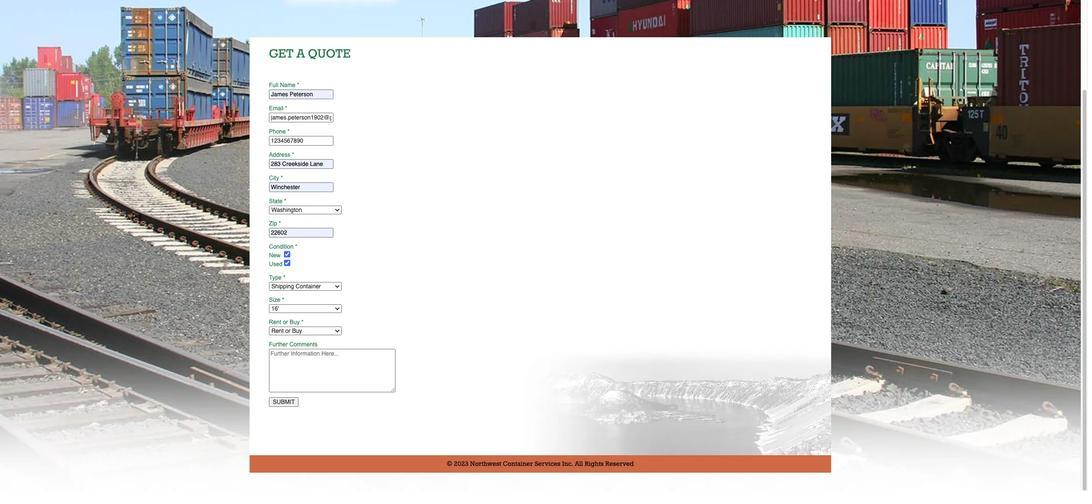 Task type: locate. For each thing, give the bounding box(es) containing it.
Further Comments text field
[[269, 349, 396, 393]]

or
[[283, 319, 288, 326]]

inc.
[[562, 461, 573, 469]]

email *
[[269, 105, 287, 112]]

* right state
[[284, 198, 286, 205]]

quote
[[308, 47, 351, 62]]

rent or buy *
[[269, 319, 304, 326]]

condition
[[269, 244, 294, 251]]

all
[[575, 461, 583, 469]]

Full Name text field
[[269, 90, 333, 99]]

* right buy on the left bottom of the page
[[301, 319, 304, 326]]

address *
[[269, 152, 294, 158]]

submit button
[[269, 398, 299, 408]]

* for condition *
[[295, 244, 297, 251]]

* for state *
[[284, 198, 286, 205]]

* for type *
[[283, 275, 286, 282]]

city *
[[269, 175, 283, 182]]

further
[[269, 342, 288, 349]]

Address text field
[[269, 159, 333, 169]]

2023
[[454, 461, 468, 469]]

state
[[269, 198, 283, 205]]

used
[[269, 261, 284, 268]]

* right size
[[282, 297, 284, 304]]

comments
[[289, 342, 317, 349]]

phone
[[269, 128, 286, 135]]

rights
[[585, 461, 604, 469]]

zip
[[269, 221, 277, 227]]

* right "type" at the bottom
[[283, 275, 286, 282]]

* right email
[[285, 105, 287, 112]]

further comments
[[269, 342, 317, 349]]

type
[[269, 275, 282, 282]]

* for email *
[[285, 105, 287, 112]]

full
[[269, 82, 278, 89]]

new
[[269, 253, 284, 259]]

condition *
[[269, 244, 297, 251]]

* right city
[[281, 175, 283, 182]]

*
[[297, 82, 299, 89], [285, 105, 287, 112], [287, 128, 290, 135], [292, 152, 294, 158], [281, 175, 283, 182], [284, 198, 286, 205], [279, 221, 281, 227], [295, 244, 297, 251], [283, 275, 286, 282], [282, 297, 284, 304], [301, 319, 304, 326]]

* for city *
[[281, 175, 283, 182]]

buy
[[290, 319, 300, 326]]

* right zip
[[279, 221, 281, 227]]

© 2023 northwest container services inc. all rights reserved
[[447, 461, 634, 469]]

* right phone
[[287, 128, 290, 135]]

northwest
[[470, 461, 501, 469]]

city
[[269, 175, 279, 182]]

zip *
[[269, 221, 281, 227]]

* up address text box at top left
[[292, 152, 294, 158]]

* down zip text field
[[295, 244, 297, 251]]



Task type: describe. For each thing, give the bounding box(es) containing it.
Phone text field
[[269, 136, 333, 146]]

rent
[[269, 319, 281, 326]]

* up full name text box
[[297, 82, 299, 89]]

state *
[[269, 198, 286, 205]]

type *
[[269, 275, 286, 282]]

Email  text field
[[269, 113, 333, 123]]

* for phone *
[[287, 128, 290, 135]]

submit
[[273, 399, 295, 406]]

services
[[535, 461, 560, 469]]

Used checkbox
[[284, 260, 291, 267]]

City text field
[[269, 183, 333, 192]]

size *
[[269, 297, 284, 304]]

full name *
[[269, 82, 299, 89]]

email
[[269, 105, 284, 112]]

©
[[447, 461, 452, 469]]

get a quote
[[269, 47, 351, 62]]

address
[[269, 152, 290, 158]]

Zip text field
[[269, 228, 333, 238]]

name
[[280, 82, 296, 89]]

* for zip *
[[279, 221, 281, 227]]

reserved
[[605, 461, 634, 469]]

* for address *
[[292, 152, 294, 158]]

* for size *
[[282, 297, 284, 304]]

get
[[269, 47, 293, 62]]

New checkbox
[[284, 252, 290, 258]]

phone *
[[269, 128, 290, 135]]

container
[[503, 461, 533, 469]]

northwest container services inc. image
[[280, 0, 402, 13]]

a
[[297, 47, 305, 62]]

size
[[269, 297, 280, 304]]



Task type: vqa. For each thing, say whether or not it's contained in the screenshot.
times
no



